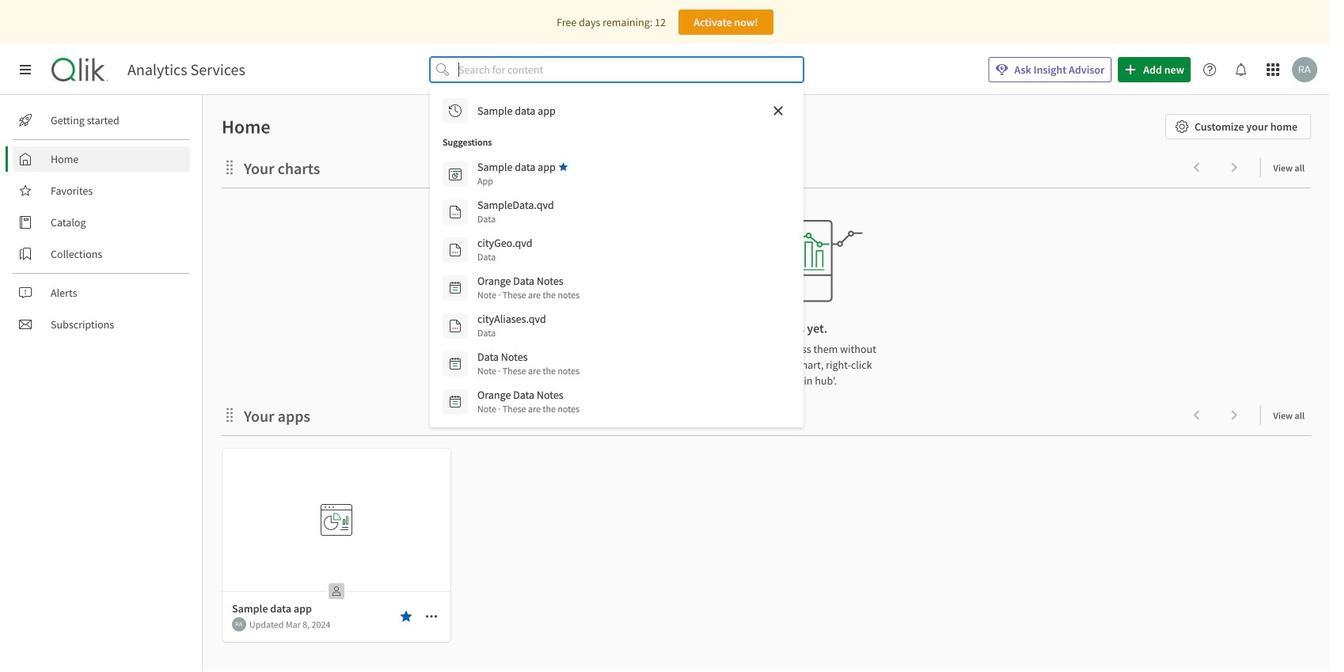 Task type: locate. For each thing, give the bounding box(es) containing it.
orange data notes element
[[478, 274, 564, 288], [478, 388, 564, 402]]

orange data notes element up cityaliases.qvd element at the top left of page
[[478, 274, 564, 288]]

0 horizontal spatial ruby anderson image
[[232, 618, 246, 632]]

these are the notes element down data notes 'element'
[[478, 402, 580, 417]]

list box
[[436, 92, 797, 421]]

these are the notes element down cityaliases.qvd element at the top left of page
[[478, 364, 580, 379]]

these are the notes element
[[478, 288, 580, 303], [478, 364, 580, 379], [478, 402, 580, 417]]

ruby anderson image
[[1292, 57, 1318, 82], [232, 618, 246, 632]]

2 vertical spatial these are the notes element
[[478, 402, 580, 417]]

sampledata.qvd element
[[478, 198, 554, 212]]

close sidebar menu image
[[19, 63, 32, 76]]

move collection image
[[222, 160, 238, 175], [222, 407, 238, 423]]

Search for content text field
[[455, 57, 804, 82]]

1 vertical spatial these are the notes element
[[478, 364, 580, 379]]

0 vertical spatial orange data notes element
[[478, 274, 564, 288]]

2 these are the notes element from the top
[[478, 364, 580, 379]]

0 vertical spatial ruby anderson image
[[1292, 57, 1318, 82]]

recently searched item image
[[449, 105, 462, 117]]

0 vertical spatial move collection image
[[222, 160, 238, 175]]

data notes element
[[478, 350, 528, 364]]

orange data notes element down data notes 'element'
[[478, 388, 564, 402]]

orange data notes element for third these are the notes element
[[478, 388, 564, 402]]

these are the notes element up cityaliases.qvd element at the top left of page
[[478, 288, 580, 303]]

1 orange data notes element from the top
[[478, 274, 564, 288]]

cityaliases.qvd element
[[478, 312, 546, 326]]

0 vertical spatial these are the notes element
[[478, 288, 580, 303]]

2 orange data notes element from the top
[[478, 388, 564, 402]]

1 vertical spatial move collection image
[[222, 407, 238, 423]]

1 vertical spatial orange data notes element
[[478, 388, 564, 402]]

sample data app element
[[478, 160, 556, 174]]

favorited item image
[[559, 162, 568, 172]]

main content
[[196, 95, 1330, 672]]



Task type: describe. For each thing, give the bounding box(es) containing it.
remove from favorites image
[[400, 611, 413, 623]]

orange data notes element for 1st these are the notes element from the top
[[478, 274, 564, 288]]

3 these are the notes element from the top
[[478, 402, 580, 417]]

more actions image
[[425, 611, 438, 623]]

navigation pane element
[[0, 101, 202, 344]]

1 horizontal spatial ruby anderson image
[[1292, 57, 1318, 82]]

1 vertical spatial ruby anderson image
[[232, 618, 246, 632]]

analytics services element
[[128, 60, 245, 79]]

citygeo.qvd element
[[478, 236, 533, 250]]

ruby anderson element
[[232, 618, 246, 632]]

1 these are the notes element from the top
[[478, 288, 580, 303]]



Task type: vqa. For each thing, say whether or not it's contained in the screenshot.
you
no



